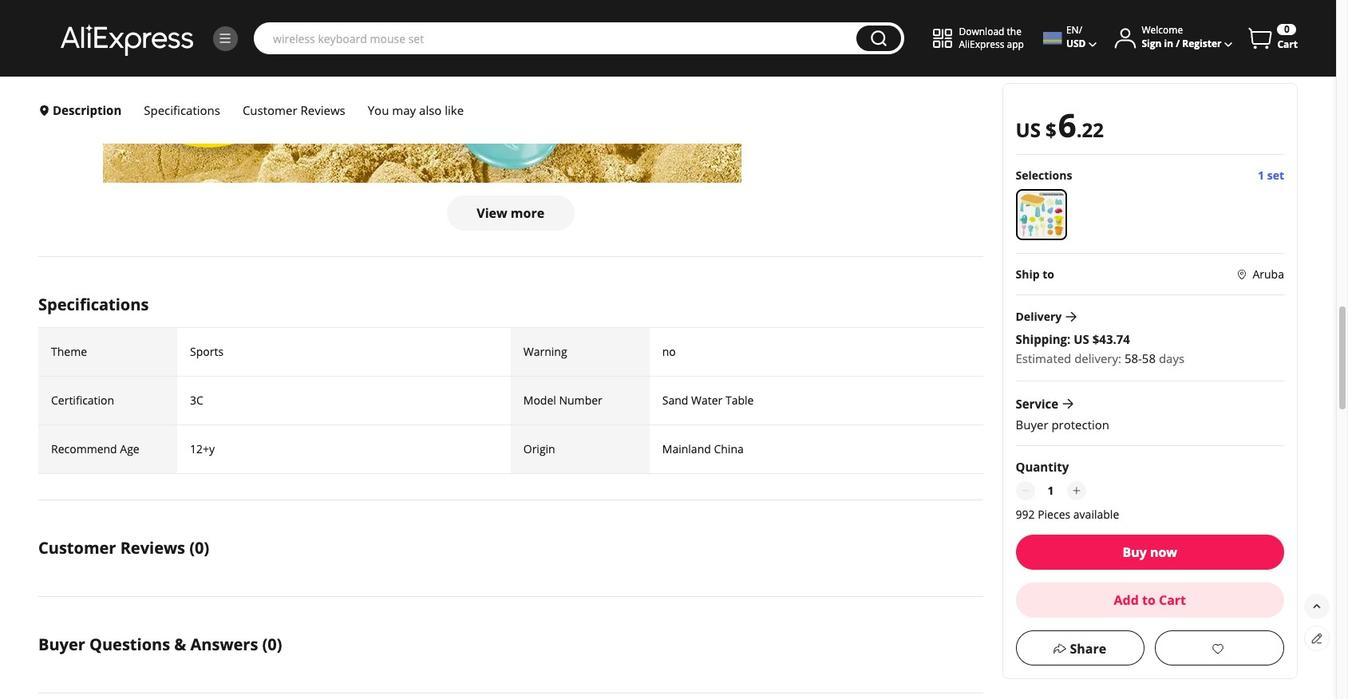 Task type: describe. For each thing, give the bounding box(es) containing it.
add
[[1114, 592, 1139, 609]]

1 2 from the left
[[1082, 117, 1093, 143]]

pieces
[[1038, 507, 1071, 522]]

reviews for customer reviews (0)
[[120, 538, 185, 559]]

usd
[[1067, 37, 1086, 51]]

0 cart
[[1278, 22, 1298, 51]]

recommend
[[51, 442, 117, 457]]

1
[[1259, 168, 1265, 183]]

quantity
[[1016, 459, 1070, 475]]

us inside the shipping: us $43.74 estimated delivery: 58-58 days
[[1074, 332, 1090, 348]]

set
[[1268, 168, 1285, 183]]

download
[[959, 25, 1005, 38]]

buyer questions & answers (0)
[[38, 634, 282, 656]]

6
[[1059, 103, 1077, 147]]

en
[[1067, 23, 1079, 37]]

in
[[1165, 37, 1174, 51]]

sand
[[663, 393, 689, 408]]

ship to
[[1016, 267, 1055, 282]]

number
[[559, 393, 603, 408]]

table
[[726, 393, 754, 408]]

1 set
[[1259, 168, 1285, 183]]

58-
[[1125, 351, 1143, 367]]

58
[[1143, 351, 1156, 367]]

age
[[120, 442, 140, 457]]

estimated
[[1016, 351, 1072, 367]]

model
[[524, 393, 556, 408]]

service
[[1016, 396, 1059, 412]]

sign in / register
[[1142, 37, 1222, 51]]

delivery
[[1016, 309, 1062, 324]]

cart inside button
[[1159, 592, 1187, 609]]

reviews for customer reviews
[[301, 102, 346, 118]]

add to cart
[[1114, 592, 1187, 609]]

aliexpress
[[959, 38, 1005, 51]]

wireless keyboard mouse set text field
[[265, 30, 849, 46]]

delivery:
[[1075, 351, 1122, 367]]

theme
[[51, 344, 87, 359]]

&
[[174, 634, 186, 656]]

1 horizontal spatial (0)
[[262, 634, 282, 656]]

us $ 6 . 2 2
[[1016, 103, 1104, 147]]

welcome
[[1142, 23, 1184, 37]]

customer reviews (0)
[[38, 538, 209, 559]]

no
[[663, 344, 676, 359]]

0 vertical spatial (0)
[[189, 538, 209, 559]]

customer for customer reviews
[[243, 102, 298, 118]]

download the aliexpress app
[[959, 25, 1024, 51]]

warning
[[524, 344, 567, 359]]



Task type: vqa. For each thing, say whether or not it's contained in the screenshot.
top to
yes



Task type: locate. For each thing, give the bounding box(es) containing it.
description link
[[38, 95, 133, 125]]

buy now
[[1123, 544, 1178, 562]]

0 vertical spatial buyer
[[1016, 417, 1049, 433]]

1 horizontal spatial customer
[[243, 102, 298, 118]]

mainland china
[[663, 442, 744, 457]]

shipping: us $43.74 estimated delivery: 58-58 days
[[1016, 332, 1185, 367]]

992 pieces available
[[1016, 507, 1120, 522]]

1 horizontal spatial reviews
[[301, 102, 346, 118]]

aruba
[[1253, 267, 1285, 282]]

buyer for buyer protection
[[1016, 417, 1049, 433]]

12+y
[[190, 442, 215, 457]]

0 horizontal spatial buyer
[[38, 634, 85, 656]]

customer reviews link
[[231, 95, 357, 125]]

1sqid_b image
[[218, 31, 232, 46]]

0 vertical spatial specifications
[[144, 102, 220, 118]]

1 vertical spatial reviews
[[120, 538, 185, 559]]

1 vertical spatial specifications
[[38, 294, 149, 316]]

sand water table
[[663, 393, 754, 408]]

/
[[1079, 23, 1083, 37], [1176, 37, 1180, 51]]

to right ship
[[1043, 267, 1055, 282]]

1 vertical spatial us
[[1074, 332, 1090, 348]]

the
[[1007, 25, 1022, 38]]

(0)
[[189, 538, 209, 559], [262, 634, 282, 656]]

$43.74
[[1093, 332, 1131, 348]]

992
[[1016, 507, 1035, 522]]

reviews
[[301, 102, 346, 118], [120, 538, 185, 559]]

1 vertical spatial cart
[[1159, 592, 1187, 609]]

None text field
[[1038, 482, 1064, 501]]

view more button
[[447, 196, 575, 231]]

buyer down service
[[1016, 417, 1049, 433]]

to for add
[[1143, 592, 1156, 609]]

buyer protection
[[1016, 417, 1110, 433]]

selections
[[1016, 168, 1073, 183]]

certification
[[51, 393, 114, 408]]

you may also like
[[368, 102, 467, 118]]

us left $ at the top right
[[1016, 117, 1041, 143]]

1 horizontal spatial to
[[1143, 592, 1156, 609]]

answers
[[190, 634, 258, 656]]

recommend age
[[51, 442, 140, 457]]

specifications link
[[133, 95, 231, 125]]

/ right the
[[1079, 23, 1083, 37]]

2 right .
[[1093, 117, 1104, 143]]

add to cart button
[[1016, 583, 1285, 618]]

register
[[1183, 37, 1222, 51]]

model number
[[524, 393, 603, 408]]

/ right in
[[1176, 37, 1180, 51]]

0 horizontal spatial to
[[1043, 267, 1055, 282]]

0 horizontal spatial cart
[[1159, 592, 1187, 609]]

may
[[392, 102, 416, 118]]

.
[[1077, 117, 1082, 143]]

china
[[714, 442, 744, 457]]

us up 'delivery:'
[[1074, 332, 1090, 348]]

0 vertical spatial customer
[[243, 102, 298, 118]]

0
[[1285, 22, 1290, 36]]

buyer
[[1016, 417, 1049, 433], [38, 634, 85, 656]]

1 vertical spatial buyer
[[38, 634, 85, 656]]

buy now button
[[1016, 535, 1285, 570]]

cart down the 0
[[1278, 38, 1298, 51]]

sign
[[1142, 37, 1162, 51]]

cart
[[1278, 38, 1298, 51], [1159, 592, 1187, 609]]

description
[[53, 102, 122, 118]]

2
[[1082, 117, 1093, 143], [1093, 117, 1104, 143]]

cart right add
[[1159, 592, 1187, 609]]

buyer for buyer questions & answers (0)
[[38, 634, 85, 656]]

ship
[[1016, 267, 1040, 282]]

0 vertical spatial reviews
[[301, 102, 346, 118]]

days
[[1159, 351, 1185, 367]]

available
[[1074, 507, 1120, 522]]

0 horizontal spatial (0)
[[189, 538, 209, 559]]

0 horizontal spatial us
[[1016, 117, 1041, 143]]

en /
[[1067, 23, 1083, 37]]

1 horizontal spatial cart
[[1278, 38, 1298, 51]]

1 horizontal spatial us
[[1074, 332, 1090, 348]]

3c
[[190, 393, 204, 408]]

us
[[1016, 117, 1041, 143], [1074, 332, 1090, 348]]

$
[[1046, 117, 1057, 143]]

to for ship
[[1043, 267, 1055, 282]]

0 vertical spatial us
[[1016, 117, 1041, 143]]

share
[[1070, 641, 1107, 658]]

you
[[368, 102, 389, 118]]

0 horizontal spatial /
[[1079, 23, 1083, 37]]

1 horizontal spatial /
[[1176, 37, 1180, 51]]

1 vertical spatial to
[[1143, 592, 1156, 609]]

to right add
[[1143, 592, 1156, 609]]

water
[[692, 393, 723, 408]]

origin
[[524, 442, 556, 457]]

0 horizontal spatial reviews
[[120, 538, 185, 559]]

buyer left questions
[[38, 634, 85, 656]]

you may also like link
[[357, 95, 478, 125]]

0 vertical spatial cart
[[1278, 38, 1298, 51]]

view
[[477, 205, 508, 222]]

protection
[[1052, 417, 1110, 433]]

app
[[1007, 38, 1024, 51]]

now
[[1151, 544, 1178, 562]]

us inside us $ 6 . 2 2
[[1016, 117, 1041, 143]]

2 2 from the left
[[1093, 117, 1104, 143]]

customer for customer reviews (0)
[[38, 538, 116, 559]]

specifications
[[144, 102, 220, 118], [38, 294, 149, 316]]

to inside button
[[1143, 592, 1156, 609]]

like
[[445, 102, 464, 118]]

also
[[419, 102, 442, 118]]

more
[[511, 205, 545, 222]]

2 right the '6'
[[1082, 117, 1093, 143]]

1 horizontal spatial buyer
[[1016, 417, 1049, 433]]

0 vertical spatial to
[[1043, 267, 1055, 282]]

customer reviews
[[243, 102, 346, 118]]

customer
[[243, 102, 298, 118], [38, 538, 116, 559]]

0 horizontal spatial customer
[[38, 538, 116, 559]]

shipping:
[[1016, 332, 1071, 348]]

1 vertical spatial customer
[[38, 538, 116, 559]]

sports
[[190, 344, 224, 359]]

questions
[[89, 634, 170, 656]]

None button
[[857, 26, 902, 51]]

mainland
[[663, 442, 711, 457]]

1 vertical spatial (0)
[[262, 634, 282, 656]]

buy
[[1123, 544, 1147, 562]]

view more
[[477, 205, 545, 222]]



